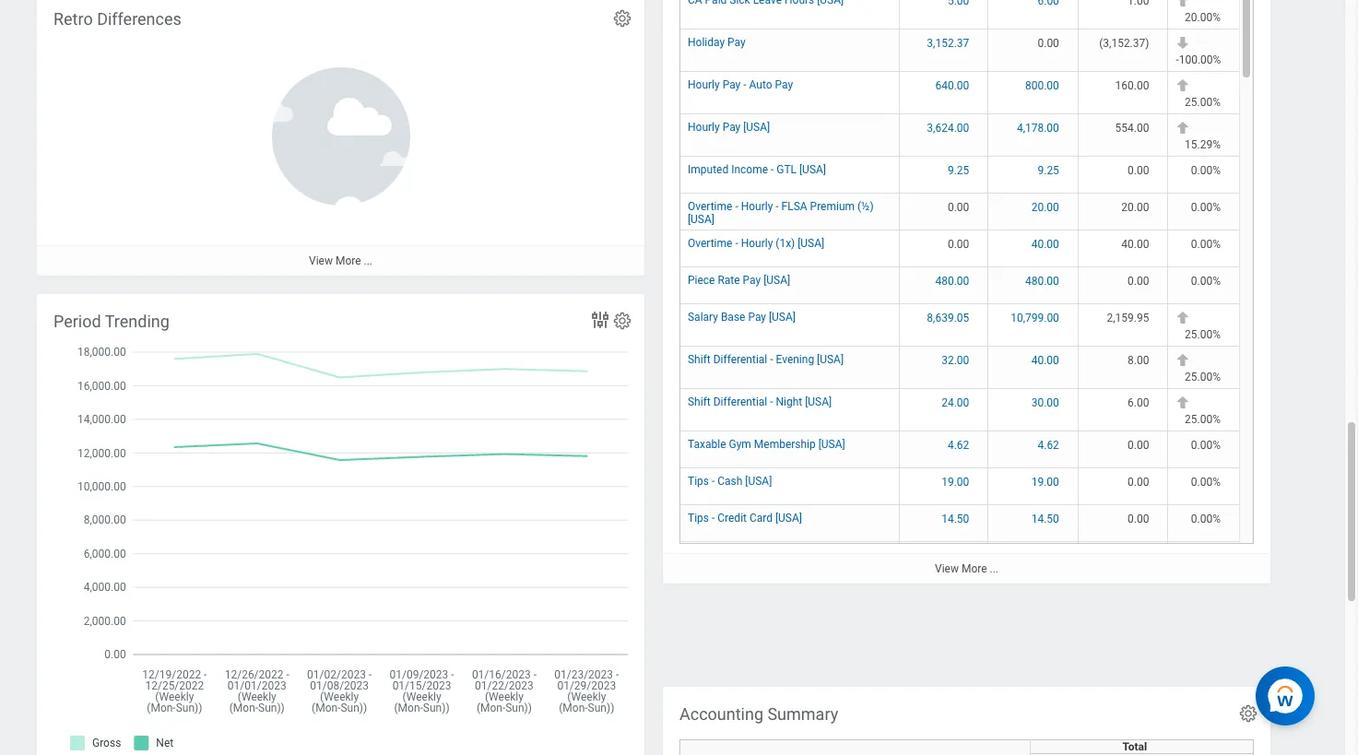 Task type: vqa. For each thing, say whether or not it's contained in the screenshot.
4th menu item from the top of the page's avatar
no



Task type: locate. For each thing, give the bounding box(es) containing it.
trending
[[105, 311, 169, 331]]

7 0.00% from the top
[[1191, 512, 1221, 525]]

taxable
[[688, 438, 726, 451]]

40.00 up the 30.00
[[1031, 354, 1059, 367]]

gym
[[729, 438, 751, 451]]

1 20.00 from the left
[[1031, 201, 1059, 214]]

40.00
[[1031, 238, 1059, 251], [1121, 238, 1149, 251], [1031, 354, 1059, 367]]

480.00 up 8,639.05 button
[[935, 275, 969, 287]]

configure retro differences image
[[612, 8, 632, 28]]

25.00% button for 8.00
[[1185, 369, 1223, 384]]

1 horizontal spatial more
[[962, 562, 987, 575]]

pay inside 'link'
[[727, 36, 746, 49]]

differential for evening
[[713, 353, 767, 366]]

view more ...
[[309, 254, 372, 267], [935, 562, 998, 575]]

0.00% button for 480.00
[[1191, 274, 1223, 288]]

19.00 button down 30.00 button
[[1031, 475, 1062, 489]]

2 480.00 button from the left
[[1025, 274, 1062, 288]]

1 vertical spatial more
[[962, 562, 987, 575]]

overtime
[[688, 200, 732, 213], [688, 237, 732, 250]]

piece rate pay [usa]
[[688, 274, 790, 287]]

differential up gym
[[713, 395, 767, 408]]

1 shift from the top
[[688, 353, 711, 366]]

pay right base
[[748, 311, 766, 323]]

1 vertical spatial overtime
[[688, 237, 732, 250]]

hourly up overtime - hourly (1x) [usa] link
[[741, 200, 773, 213]]

0.00% for 20.00
[[1191, 201, 1221, 214]]

3,624.00
[[927, 122, 969, 134]]

0 horizontal spatial more
[[336, 254, 361, 267]]

1 differential from the top
[[713, 353, 767, 366]]

6 0.00% button from the top
[[1191, 475, 1223, 489]]

view inside the retro differences element
[[309, 254, 333, 267]]

1 vertical spatial differential
[[713, 395, 767, 408]]

19.00 down 30.00 button
[[1031, 476, 1059, 488]]

retro differences element
[[37, 0, 644, 276]]

0.00% for 40.00
[[1191, 238, 1221, 251]]

0 vertical spatial more
[[336, 254, 361, 267]]

1 horizontal spatial 4.62
[[1038, 439, 1059, 452]]

view more ... inside compare periods element
[[935, 562, 998, 575]]

2 4.62 button from the left
[[1038, 438, 1062, 453]]

40.00 for 40.00
[[1031, 238, 1059, 251]]

view more ... inside the retro differences element
[[309, 254, 372, 267]]

19.00 down 24.00 button
[[941, 476, 969, 488]]

2 9.25 from the left
[[1038, 164, 1059, 177]]

overtime for overtime - hourly - flsa premium (½) [usa]
[[688, 200, 732, 213]]

0.00% button for 4.62
[[1191, 438, 1223, 453]]

1 25.00% button from the top
[[1185, 95, 1223, 110]]

3,152.37
[[927, 37, 969, 50]]

2 4.62 from the left
[[1038, 439, 1059, 452]]

1 vertical spatial ...
[[990, 562, 998, 575]]

19.00 for 2nd "19.00" button from right
[[941, 476, 969, 488]]

1 19.00 from the left
[[941, 476, 969, 488]]

1 horizontal spatial 9.25 button
[[1038, 163, 1062, 178]]

0.00 button
[[1038, 36, 1062, 51], [1128, 163, 1152, 178], [948, 200, 972, 215], [948, 237, 972, 252], [1128, 274, 1152, 288], [1128, 438, 1152, 453], [1128, 475, 1152, 489], [1128, 512, 1152, 526]]

20.00 down the 4,178.00 button
[[1031, 201, 1059, 214]]

800.00 button
[[1025, 78, 1062, 93]]

0 horizontal spatial 4.62 button
[[948, 438, 972, 453]]

1 vertical spatial tips
[[688, 512, 709, 524]]

1 14.50 from the left
[[941, 512, 969, 525]]

4 25.00% from the top
[[1185, 413, 1221, 426]]

2 25.00% button from the top
[[1185, 327, 1223, 342]]

480.00 button up 8,639.05 button
[[935, 274, 972, 288]]

2 14.50 button from the left
[[1031, 512, 1062, 526]]

differences
[[97, 9, 181, 28]]

1 4.62 from the left
[[948, 439, 969, 452]]

tips - credit card [usa]
[[688, 512, 802, 524]]

25.00% button
[[1185, 95, 1223, 110], [1185, 327, 1223, 342], [1185, 369, 1223, 384], [1185, 412, 1223, 427]]

1 horizontal spatial 4.62 button
[[1038, 438, 1062, 453]]

9.25 down the 4,178.00 button
[[1038, 164, 1059, 177]]

9.25 button down the 4,178.00 button
[[1038, 163, 1062, 178]]

2 tips from the top
[[688, 512, 709, 524]]

1 horizontal spatial 480.00
[[1025, 275, 1059, 287]]

0 vertical spatial view
[[309, 254, 333, 267]]

shift
[[688, 353, 711, 366], [688, 395, 711, 408]]

shift down salary
[[688, 353, 711, 366]]

40.00 button
[[1031, 237, 1062, 252], [1121, 237, 1152, 252], [1031, 353, 1062, 368]]

0 horizontal spatial 20.00 button
[[1031, 200, 1062, 215]]

1 horizontal spatial 20.00 button
[[1121, 200, 1152, 215]]

0.00% button for 9.25
[[1191, 163, 1223, 178]]

8.00
[[1128, 354, 1149, 367]]

14.50
[[941, 512, 969, 525], [1031, 512, 1059, 525]]

gtl
[[777, 163, 797, 176]]

0 horizontal spatial 19.00 button
[[941, 475, 972, 489]]

[usa] down imputed
[[688, 213, 715, 226]]

overtime down imputed
[[688, 200, 732, 213]]

480.00 button up 10,799.00 button
[[1025, 274, 1062, 288]]

30.00 button
[[1031, 395, 1062, 410]]

accounting summary element
[[663, 687, 1270, 755]]

rate
[[718, 274, 740, 287]]

2 0.00% from the top
[[1191, 201, 1221, 214]]

4 25.00% button from the top
[[1185, 412, 1223, 427]]

25.00% for 2,159.95
[[1185, 328, 1221, 341]]

0 vertical spatial view more ... link
[[37, 245, 644, 276]]

480.00
[[935, 275, 969, 287], [1025, 275, 1059, 287]]

20.00 button down 554.00 'button' at the top right of page
[[1121, 200, 1152, 215]]

25.00% for 8.00
[[1185, 370, 1221, 383]]

2 differential from the top
[[713, 395, 767, 408]]

1 overtime from the top
[[688, 200, 732, 213]]

2,159.95 button
[[1107, 311, 1152, 325]]

2 shift from the top
[[688, 395, 711, 408]]

0 horizontal spatial 9.25 button
[[948, 163, 972, 178]]

4.62 button down 30.00 button
[[1038, 438, 1062, 453]]

4,178.00 button
[[1017, 121, 1062, 135]]

20.00 button
[[1031, 200, 1062, 215], [1121, 200, 1152, 215]]

40.00 button for 8.00
[[1031, 353, 1062, 368]]

shift up taxable
[[688, 395, 711, 408]]

hourly pay - auto pay link
[[688, 75, 793, 91]]

4.62 down 30.00 button
[[1038, 439, 1059, 452]]

4.62 for 1st 4.62 button from left
[[948, 439, 969, 452]]

hourly
[[688, 78, 720, 91], [688, 121, 720, 134], [741, 200, 773, 213], [741, 237, 773, 250]]

40.00 button for 40.00
[[1031, 237, 1062, 252]]

40.00 up 10,799.00 button
[[1031, 238, 1059, 251]]

1 0.00% from the top
[[1191, 164, 1221, 177]]

1 horizontal spatial view more ...
[[935, 562, 998, 575]]

24.00 button
[[941, 395, 972, 410]]

20.00
[[1031, 201, 1059, 214], [1121, 201, 1149, 214]]

tips
[[688, 475, 709, 488], [688, 512, 709, 524]]

overtime inside "overtime - hourly - flsa premium (½) [usa]"
[[688, 200, 732, 213]]

[usa]
[[743, 121, 770, 134], [799, 163, 826, 176], [688, 213, 715, 226], [798, 237, 824, 250], [764, 274, 790, 287], [769, 311, 796, 323], [817, 353, 844, 366], [805, 395, 832, 408], [818, 438, 845, 451], [745, 475, 772, 488], [775, 512, 802, 524]]

view
[[309, 254, 333, 267], [935, 562, 959, 575]]

imputed income - gtl [usa]
[[688, 163, 826, 176]]

0 horizontal spatial ...
[[364, 254, 372, 267]]

4.62 button
[[948, 438, 972, 453], [1038, 438, 1062, 453]]

480.00 button
[[935, 274, 972, 288], [1025, 274, 1062, 288]]

[usa] inside "overtime - hourly - flsa premium (½) [usa]"
[[688, 213, 715, 226]]

tips for tips - cash [usa]
[[688, 475, 709, 488]]

tips left credit
[[688, 512, 709, 524]]

4 0.00% button from the top
[[1191, 274, 1223, 288]]

1 horizontal spatial view more ... link
[[663, 553, 1270, 583]]

retro differences
[[53, 9, 181, 28]]

4.62 down 24.00 button
[[948, 439, 969, 452]]

3 0.00% from the top
[[1191, 238, 1221, 251]]

2 25.00% from the top
[[1185, 328, 1221, 341]]

pay right holiday
[[727, 36, 746, 49]]

- inside the shift differential - evening [usa] link
[[770, 353, 773, 366]]

6 0.00% from the top
[[1191, 476, 1221, 488]]

pay
[[727, 36, 746, 49], [722, 78, 741, 91], [775, 78, 793, 91], [722, 121, 741, 134], [743, 274, 761, 287], [748, 311, 766, 323]]

2 overtime from the top
[[688, 237, 732, 250]]

card
[[749, 512, 773, 524]]

0 vertical spatial shift
[[688, 353, 711, 366]]

0 vertical spatial overtime
[[688, 200, 732, 213]]

1 horizontal spatial 14.50 button
[[1031, 512, 1062, 526]]

0 vertical spatial view more ...
[[309, 254, 372, 267]]

tips left cash
[[688, 475, 709, 488]]

2 20.00 button from the left
[[1121, 200, 1152, 215]]

- inside 'tips - credit card [usa]' link
[[712, 512, 715, 524]]

[usa] right cash
[[745, 475, 772, 488]]

1 tips from the top
[[688, 475, 709, 488]]

[usa] right night
[[805, 395, 832, 408]]

2 0.00% button from the top
[[1191, 200, 1223, 215]]

2 19.00 from the left
[[1031, 476, 1059, 488]]

1 vertical spatial view more ... link
[[663, 553, 1270, 583]]

9.25 button
[[948, 163, 972, 178], [1038, 163, 1062, 178]]

9.25
[[948, 164, 969, 177], [1038, 164, 1059, 177]]

0 horizontal spatial 9.25
[[948, 164, 969, 177]]

0 horizontal spatial 19.00
[[941, 476, 969, 488]]

1 horizontal spatial 20.00
[[1121, 201, 1149, 214]]

25.00%
[[1185, 96, 1221, 109], [1185, 328, 1221, 341], [1185, 370, 1221, 383], [1185, 413, 1221, 426]]

0 horizontal spatial view
[[309, 254, 333, 267]]

3 25.00% button from the top
[[1185, 369, 1223, 384]]

differential for night
[[713, 395, 767, 408]]

1 horizontal spatial 480.00 button
[[1025, 274, 1062, 288]]

1 vertical spatial view more ...
[[935, 562, 998, 575]]

15.29% button
[[1185, 137, 1223, 152]]

10,799.00
[[1011, 311, 1059, 324]]

4.62
[[948, 439, 969, 452], [1038, 439, 1059, 452]]

0 horizontal spatial 20.00
[[1031, 201, 1059, 214]]

5 0.00% from the top
[[1191, 439, 1221, 452]]

1 horizontal spatial 14.50
[[1031, 512, 1059, 525]]

2 480.00 from the left
[[1025, 275, 1059, 287]]

0.00% for 19.00
[[1191, 476, 1221, 488]]

tips for tips - credit card [usa]
[[688, 512, 709, 524]]

20.00 down 554.00 'button' at the top right of page
[[1121, 201, 1149, 214]]

hourly down holiday
[[688, 78, 720, 91]]

20.00 button down the 4,178.00 button
[[1031, 200, 1062, 215]]

[usa] right membership
[[818, 438, 845, 451]]

shift for shift differential - evening [usa]
[[688, 353, 711, 366]]

shift for shift differential - night [usa]
[[688, 395, 711, 408]]

3 25.00% from the top
[[1185, 370, 1221, 383]]

0 horizontal spatial 14.50
[[941, 512, 969, 525]]

more
[[336, 254, 361, 267], [962, 562, 987, 575]]

14.50 for second 14.50 'button' from the right
[[941, 512, 969, 525]]

overtime - hourly - flsa premium (½) [usa] link
[[688, 196, 874, 226]]

1 horizontal spatial 19.00
[[1031, 476, 1059, 488]]

0.00%
[[1191, 164, 1221, 177], [1191, 201, 1221, 214], [1191, 238, 1221, 251], [1191, 275, 1221, 287], [1191, 439, 1221, 452], [1191, 476, 1221, 488], [1191, 512, 1221, 525]]

0.00% for 4.62
[[1191, 439, 1221, 452]]

19.00 button
[[941, 475, 972, 489], [1031, 475, 1062, 489]]

0 vertical spatial tips
[[688, 475, 709, 488]]

2 14.50 from the left
[[1031, 512, 1059, 525]]

pay left auto
[[722, 78, 741, 91]]

0 vertical spatial differential
[[713, 353, 767, 366]]

tips - cash [usa]
[[688, 475, 772, 488]]

0 horizontal spatial view more ...
[[309, 254, 372, 267]]

1 9.25 from the left
[[948, 164, 969, 177]]

1 25.00% from the top
[[1185, 96, 1221, 109]]

3 0.00% button from the top
[[1191, 237, 1223, 252]]

view inside compare periods element
[[935, 562, 959, 575]]

[usa] right (1x)
[[798, 237, 824, 250]]

4 0.00% from the top
[[1191, 275, 1221, 287]]

... inside compare periods element
[[990, 562, 998, 575]]

40.00 button up 2,159.95 button
[[1121, 237, 1152, 252]]

160.00 button
[[1115, 78, 1152, 93]]

0.00
[[1038, 37, 1059, 50], [1128, 164, 1149, 177], [948, 201, 969, 214], [948, 238, 969, 251], [1128, 275, 1149, 287], [1128, 439, 1149, 452], [1128, 476, 1149, 488], [1128, 512, 1149, 525]]

480.00 up 10,799.00 button
[[1025, 275, 1059, 287]]

1 19.00 button from the left
[[941, 475, 972, 489]]

14.50 button
[[941, 512, 972, 526], [1031, 512, 1062, 526]]

4.62 button down 24.00 button
[[948, 438, 972, 453]]

1 0.00% button from the top
[[1191, 163, 1223, 178]]

25.00% for 160.00
[[1185, 96, 1221, 109]]

9.25 button down 3,624.00 button
[[948, 163, 972, 178]]

tips - credit card [usa] link
[[688, 508, 802, 524]]

configure period trending image
[[612, 310, 632, 331]]

0.00% button for 40.00
[[1191, 237, 1223, 252]]

0 horizontal spatial 14.50 button
[[941, 512, 972, 526]]

0 horizontal spatial 480.00 button
[[935, 274, 972, 288]]

1 vertical spatial view
[[935, 562, 959, 575]]

holiday
[[688, 36, 725, 49]]

salary base pay [usa] link
[[688, 307, 796, 323]]

1 480.00 from the left
[[935, 275, 969, 287]]

1 horizontal spatial 9.25
[[1038, 164, 1059, 177]]

[usa] right card at the right bottom of the page
[[775, 512, 802, 524]]

period trending
[[53, 311, 169, 331]]

configure accounting summary image
[[1238, 703, 1258, 723]]

column header
[[1142, 754, 1239, 755]]

14.50 for 1st 14.50 'button' from right
[[1031, 512, 1059, 525]]

- inside -100.00% button
[[1176, 53, 1179, 66]]

differential
[[713, 353, 767, 366], [713, 395, 767, 408]]

15.29%
[[1185, 138, 1221, 151]]

19.00 button down 24.00 button
[[941, 475, 972, 489]]

[usa] up imputed income - gtl [usa] link
[[743, 121, 770, 134]]

-100.00%
[[1176, 53, 1221, 66]]

[usa] down (1x)
[[764, 274, 790, 287]]

0 vertical spatial ...
[[364, 254, 372, 267]]

0.00% button for 20.00
[[1191, 200, 1223, 215]]

5 0.00% button from the top
[[1191, 438, 1223, 453]]

1 horizontal spatial 19.00 button
[[1031, 475, 1062, 489]]

differential down salary base pay [usa]
[[713, 353, 767, 366]]

9.25 down 3,624.00 button
[[948, 164, 969, 177]]

configure and view chart data image
[[589, 309, 611, 331]]

1 vertical spatial shift
[[688, 395, 711, 408]]

4.62 for second 4.62 button from left
[[1038, 439, 1059, 452]]

overtime up piece
[[688, 237, 732, 250]]

[usa] up the shift differential - evening [usa] link at the top of page
[[769, 311, 796, 323]]

0 horizontal spatial 4.62
[[948, 439, 969, 452]]

40.00 button up 10,799.00 button
[[1031, 237, 1062, 252]]

19.00
[[941, 476, 969, 488], [1031, 476, 1059, 488]]

1 horizontal spatial ...
[[990, 562, 998, 575]]

shift differential - night [usa]
[[688, 395, 832, 408]]

1 horizontal spatial view
[[935, 562, 959, 575]]

40.00 button up the 30.00
[[1031, 353, 1062, 368]]

7 0.00% button from the top
[[1191, 512, 1223, 526]]

shift differential - evening [usa] link
[[688, 349, 844, 366]]

0 horizontal spatial 480.00
[[935, 275, 969, 287]]

100.00%
[[1179, 53, 1221, 66]]

(½)
[[857, 200, 874, 213]]

accounting summary
[[679, 704, 838, 723]]



Task type: describe. For each thing, give the bounding box(es) containing it.
shift differential - evening [usa]
[[688, 353, 844, 366]]

[usa] right evening
[[817, 353, 844, 366]]

imputed
[[688, 163, 729, 176]]

shift differential - night [usa] link
[[688, 392, 832, 408]]

hourly left (1x)
[[741, 237, 773, 250]]

taxable gym membership [usa]
[[688, 438, 845, 451]]

hourly pay [usa] link
[[688, 117, 770, 134]]

(3,152.37) button
[[1099, 36, 1152, 51]]

night
[[776, 395, 802, 408]]

25.00% button for 160.00
[[1185, 95, 1223, 110]]

period trending element
[[37, 294, 644, 755]]

hourly pay [usa]
[[688, 121, 770, 134]]

3,152.37 button
[[927, 36, 972, 51]]

4,178.00
[[1017, 122, 1059, 134]]

auto
[[749, 78, 772, 91]]

8.00 button
[[1128, 353, 1152, 368]]

0 horizontal spatial view more ... link
[[37, 245, 644, 276]]

30.00
[[1031, 396, 1059, 409]]

salary base pay [usa]
[[688, 311, 796, 323]]

- inside shift differential - night [usa] link
[[770, 395, 773, 408]]

summary
[[767, 704, 838, 723]]

-100.00% button
[[1176, 52, 1224, 67]]

overtime for overtime - hourly (1x) [usa]
[[688, 237, 732, 250]]

tips - cash [usa] link
[[688, 471, 772, 488]]

taxable gym membership [usa] link
[[688, 434, 845, 451]]

overtime - hourly - flsa premium (½) [usa]
[[688, 200, 874, 226]]

800.00
[[1025, 79, 1059, 92]]

pay down hourly pay - auto pay
[[722, 121, 741, 134]]

salary
[[688, 311, 718, 323]]

20.00%
[[1185, 11, 1221, 24]]

10,799.00 button
[[1011, 311, 1062, 325]]

piece
[[688, 274, 715, 287]]

[usa] right gtl
[[799, 163, 826, 176]]

6.00 button
[[1128, 395, 1152, 410]]

pay right 'rate'
[[743, 274, 761, 287]]

24.00
[[941, 396, 969, 409]]

0.00% button for 14.50
[[1191, 512, 1223, 526]]

640.00 button
[[935, 78, 972, 93]]

2 20.00 from the left
[[1121, 201, 1149, 214]]

(3,152.37)
[[1099, 37, 1149, 50]]

2 19.00 button from the left
[[1031, 475, 1062, 489]]

cash
[[717, 475, 743, 488]]

compare periods element
[[663, 0, 1270, 583]]

base
[[721, 311, 745, 323]]

0.00% for 9.25
[[1191, 164, 1221, 177]]

1 4.62 button from the left
[[948, 438, 972, 453]]

period
[[53, 311, 101, 331]]

flsa
[[781, 200, 807, 213]]

income
[[731, 163, 768, 176]]

evening
[[776, 353, 814, 366]]

40.00 for 8.00
[[1031, 354, 1059, 367]]

554.00
[[1115, 122, 1149, 134]]

1 14.50 button from the left
[[941, 512, 972, 526]]

9.25 for 2nd 9.25 button from the left
[[1038, 164, 1059, 177]]

- inside tips - cash [usa] link
[[712, 475, 715, 488]]

0.00% for 14.50
[[1191, 512, 1221, 525]]

0.00% button for 19.00
[[1191, 475, 1223, 489]]

1 9.25 button from the left
[[948, 163, 972, 178]]

holiday pay
[[688, 36, 746, 49]]

2,159.95
[[1107, 311, 1149, 324]]

- inside overtime - hourly (1x) [usa] link
[[735, 237, 738, 250]]

overtime - hourly (1x) [usa] link
[[688, 233, 824, 250]]

total
[[1123, 740, 1147, 753]]

- inside imputed income - gtl [usa] link
[[771, 163, 774, 176]]

9.25 for 2nd 9.25 button from right
[[948, 164, 969, 177]]

hourly pay - auto pay
[[688, 78, 793, 91]]

32.00 button
[[941, 353, 972, 368]]

holiday pay link
[[688, 32, 746, 49]]

accounting
[[679, 704, 763, 723]]

3,624.00 button
[[927, 121, 972, 135]]

membership
[[754, 438, 816, 451]]

32.00
[[941, 354, 969, 367]]

160.00
[[1115, 79, 1149, 92]]

8,639.05 button
[[927, 311, 972, 325]]

2 9.25 button from the left
[[1038, 163, 1062, 178]]

1 20.00 button from the left
[[1031, 200, 1062, 215]]

premium
[[810, 200, 855, 213]]

imputed income - gtl [usa] link
[[688, 159, 826, 176]]

pay right auto
[[775, 78, 793, 91]]

hourly inside "overtime - hourly - flsa premium (½) [usa]"
[[741, 200, 773, 213]]

40.00 up 2,159.95 button
[[1121, 238, 1149, 251]]

19.00 for first "19.00" button from the right
[[1031, 476, 1059, 488]]

8,639.05
[[927, 311, 969, 324]]

- inside hourly pay - auto pay link
[[743, 78, 746, 91]]

25.00% button for 2,159.95
[[1185, 327, 1223, 342]]

piece rate pay [usa] link
[[688, 270, 790, 287]]

more inside the retro differences element
[[336, 254, 361, 267]]

retro
[[53, 9, 93, 28]]

1 480.00 button from the left
[[935, 274, 972, 288]]

640.00
[[935, 79, 969, 92]]

0.00% for 480.00
[[1191, 275, 1221, 287]]

25.00% button for 6.00
[[1185, 412, 1223, 427]]

credit
[[717, 512, 747, 524]]

(1x)
[[776, 237, 795, 250]]

overtime - hourly (1x) [usa]
[[688, 237, 824, 250]]

column header inside accounting summary element
[[1142, 754, 1239, 755]]

... inside the retro differences element
[[364, 254, 372, 267]]

6.00
[[1128, 396, 1149, 409]]

554.00 button
[[1115, 121, 1152, 135]]

more inside compare periods element
[[962, 562, 987, 575]]

20.00% button
[[1185, 10, 1223, 25]]

hourly up imputed
[[688, 121, 720, 134]]

25.00% for 6.00
[[1185, 413, 1221, 426]]



